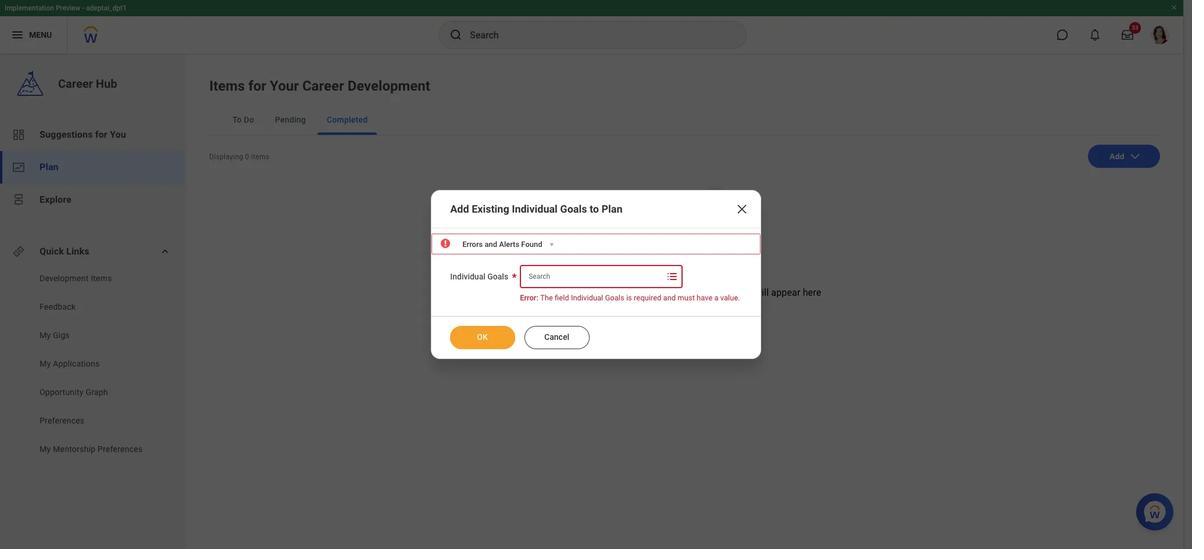 Task type: describe. For each thing, give the bounding box(es) containing it.
items for items you complete for your career development will appear here
[[548, 287, 572, 298]]

development items
[[40, 274, 112, 283]]

suggestions for you
[[40, 129, 126, 140]]

displaying 0 items
[[209, 153, 270, 161]]

feedback
[[40, 302, 76, 312]]

ok button
[[450, 326, 515, 350]]

to do button
[[223, 105, 263, 135]]

plan link
[[0, 151, 186, 184]]

development items link
[[38, 273, 158, 284]]

my for my applications
[[40, 359, 51, 369]]

opportunity graph
[[40, 388, 108, 397]]

to do
[[233, 115, 254, 124]]

notifications large image
[[1089, 29, 1101, 41]]

add
[[450, 203, 469, 215]]

list containing development items
[[0, 273, 186, 458]]

complete
[[592, 287, 632, 298]]

2 vertical spatial goals
[[605, 294, 625, 302]]

error: the field individual goals is required and must have a value.
[[520, 294, 740, 302]]

1 vertical spatial goals
[[488, 272, 508, 281]]

here
[[803, 287, 821, 298]]

my mentorship preferences link
[[38, 444, 158, 455]]

add existing individual goals to plan
[[450, 203, 623, 215]]

search image
[[449, 28, 463, 42]]

to
[[233, 115, 242, 124]]

2 vertical spatial for
[[634, 287, 646, 298]]

applications
[[53, 359, 100, 369]]

mentorship
[[53, 445, 95, 454]]

for for you
[[95, 129, 108, 140]]

Individual Goals field
[[521, 266, 664, 287]]

implementation
[[5, 4, 54, 12]]

individual goals
[[450, 272, 508, 281]]

implementation preview -   adeptai_dpt1
[[5, 4, 127, 12]]

adeptai_dpt1
[[86, 4, 127, 12]]

0 horizontal spatial individual
[[450, 272, 486, 281]]

opportunity
[[40, 388, 84, 397]]

list containing suggestions for you
[[0, 119, 186, 216]]

suggestions for you link
[[0, 119, 186, 151]]

preview
[[56, 4, 80, 12]]

plan inside dialog
[[602, 203, 623, 215]]

1 horizontal spatial goals
[[560, 203, 587, 215]]

to
[[590, 203, 599, 215]]

opportunity graph link
[[38, 387, 158, 398]]

development inside "link"
[[40, 274, 89, 283]]

explore link
[[0, 184, 186, 216]]

your
[[648, 287, 667, 298]]

must
[[678, 294, 695, 302]]

pending
[[275, 115, 306, 124]]

profile logan mcneil element
[[1144, 22, 1177, 48]]

found
[[521, 240, 542, 249]]

exclamation image
[[441, 240, 450, 248]]

ok
[[478, 333, 488, 342]]

onboarding home image
[[12, 161, 26, 174]]

caret down image
[[548, 241, 556, 249]]

for for your
[[248, 78, 266, 94]]



Task type: vqa. For each thing, say whether or not it's contained in the screenshot.
chevron down image for the left location icon
no



Task type: locate. For each thing, give the bounding box(es) containing it.
tab list
[[209, 105, 1160, 136]]

1 vertical spatial for
[[95, 129, 108, 140]]

plan
[[40, 162, 59, 173], [602, 203, 623, 215]]

items for items for your career development
[[209, 78, 245, 94]]

1 horizontal spatial career
[[302, 78, 344, 94]]

displaying
[[209, 153, 243, 161]]

0 vertical spatial preferences
[[40, 416, 85, 426]]

2 my from the top
[[40, 359, 51, 369]]

items inside "link"
[[91, 274, 112, 283]]

my
[[40, 331, 51, 340], [40, 359, 51, 369], [40, 445, 51, 454]]

and
[[485, 240, 497, 249], [663, 294, 676, 302]]

dashboard image
[[12, 128, 26, 142]]

0 vertical spatial items
[[209, 78, 245, 94]]

existing
[[472, 203, 509, 215]]

1 vertical spatial and
[[663, 294, 676, 302]]

development up "feedback"
[[40, 274, 89, 283]]

1 horizontal spatial for
[[248, 78, 266, 94]]

x image
[[735, 202, 749, 216]]

individual
[[512, 203, 558, 215], [450, 272, 486, 281], [571, 294, 603, 302]]

suggestions
[[40, 129, 93, 140]]

my mentorship preferences
[[40, 445, 143, 454]]

goals left "is"
[[605, 294, 625, 302]]

1 vertical spatial list
[[0, 273, 186, 458]]

explore
[[40, 194, 71, 205]]

my left gigs
[[40, 331, 51, 340]]

alerts
[[499, 240, 519, 249]]

1 list from the top
[[0, 119, 186, 216]]

my applications link
[[38, 358, 158, 370]]

for inside list
[[95, 129, 108, 140]]

0 horizontal spatial items
[[91, 274, 112, 283]]

development
[[698, 287, 753, 298]]

1 horizontal spatial and
[[663, 294, 676, 302]]

for right "is"
[[634, 287, 646, 298]]

goals
[[560, 203, 587, 215], [488, 272, 508, 281], [605, 294, 625, 302]]

cancel button
[[525, 326, 590, 350]]

career left hub
[[58, 77, 93, 91]]

is
[[626, 294, 632, 302]]

1 horizontal spatial preferences
[[98, 445, 143, 454]]

career hub
[[58, 77, 117, 91]]

plan right to
[[602, 203, 623, 215]]

add existing individual goals to plan dialog
[[431, 190, 761, 360]]

the
[[540, 294, 553, 302]]

2 vertical spatial items
[[548, 287, 572, 298]]

1 vertical spatial plan
[[602, 203, 623, 215]]

my gigs
[[40, 331, 70, 340]]

0 horizontal spatial for
[[95, 129, 108, 140]]

1 vertical spatial preferences
[[98, 445, 143, 454]]

2 horizontal spatial for
[[634, 287, 646, 298]]

preferences link
[[38, 415, 158, 427]]

plan inside list
[[40, 162, 59, 173]]

for left your
[[248, 78, 266, 94]]

list
[[0, 119, 186, 216], [0, 273, 186, 458]]

2 horizontal spatial items
[[548, 287, 572, 298]]

1 horizontal spatial plan
[[602, 203, 623, 215]]

individual down errors
[[450, 272, 486, 281]]

items you complete for your career development will appear here
[[548, 287, 821, 298]]

2 horizontal spatial individual
[[571, 294, 603, 302]]

0 horizontal spatial plan
[[40, 162, 59, 173]]

my gigs link
[[38, 330, 158, 341]]

career right your
[[302, 78, 344, 94]]

appear
[[771, 287, 801, 298]]

my left mentorship
[[40, 445, 51, 454]]

3 my from the top
[[40, 445, 51, 454]]

career
[[58, 77, 93, 91], [302, 78, 344, 94]]

1 vertical spatial items
[[91, 274, 112, 283]]

errors and alerts found
[[463, 240, 542, 249]]

career
[[669, 287, 696, 298]]

2 horizontal spatial goals
[[605, 294, 625, 302]]

0 vertical spatial list
[[0, 119, 186, 216]]

1 vertical spatial individual
[[450, 272, 486, 281]]

0 vertical spatial for
[[248, 78, 266, 94]]

for
[[248, 78, 266, 94], [95, 129, 108, 140], [634, 287, 646, 298]]

my applications
[[40, 359, 100, 369]]

and left must
[[663, 294, 676, 302]]

preferences down preferences link
[[98, 445, 143, 454]]

1 horizontal spatial individual
[[512, 203, 558, 215]]

1 vertical spatial development
[[40, 274, 89, 283]]

plan right onboarding home image
[[40, 162, 59, 173]]

completed
[[327, 115, 368, 124]]

cancel
[[545, 333, 570, 342]]

preferences
[[40, 416, 85, 426], [98, 445, 143, 454]]

my for my mentorship preferences
[[40, 445, 51, 454]]

1 horizontal spatial development
[[348, 78, 430, 94]]

you
[[575, 287, 590, 298]]

-
[[82, 4, 84, 12]]

0 vertical spatial and
[[485, 240, 497, 249]]

development up completed
[[348, 78, 430, 94]]

and left alerts
[[485, 240, 497, 249]]

items left the you
[[548, 287, 572, 298]]

2 vertical spatial my
[[40, 445, 51, 454]]

hub
[[96, 77, 117, 91]]

completed button
[[318, 105, 377, 135]]

field
[[555, 294, 569, 302]]

0 vertical spatial goals
[[560, 203, 587, 215]]

value.
[[721, 294, 740, 302]]

individual up found
[[512, 203, 558, 215]]

timeline milestone image
[[12, 193, 26, 207]]

your
[[270, 78, 299, 94]]

2 list from the top
[[0, 273, 186, 458]]

prompts image
[[666, 270, 679, 284]]

goals left to
[[560, 203, 587, 215]]

inbox large image
[[1122, 29, 1134, 41]]

goals down errors and alerts found
[[488, 272, 508, 281]]

0
[[245, 153, 249, 161]]

0 horizontal spatial career
[[58, 77, 93, 91]]

a
[[715, 294, 719, 302]]

individual down individual goals field
[[571, 294, 603, 302]]

1 horizontal spatial items
[[209, 78, 245, 94]]

0 horizontal spatial goals
[[488, 272, 508, 281]]

0 vertical spatial my
[[40, 331, 51, 340]]

implementation preview -   adeptai_dpt1 banner
[[0, 0, 1184, 54]]

2 vertical spatial individual
[[571, 294, 603, 302]]

tab list containing to do
[[209, 105, 1160, 136]]

items for your career development
[[209, 78, 430, 94]]

items
[[251, 153, 270, 161]]

0 horizontal spatial preferences
[[40, 416, 85, 426]]

errors
[[463, 240, 483, 249]]

have
[[697, 294, 713, 302]]

development
[[348, 78, 430, 94], [40, 274, 89, 283]]

preferences down "opportunity"
[[40, 416, 85, 426]]

0 horizontal spatial and
[[485, 240, 497, 249]]

will
[[755, 287, 769, 298]]

1 my from the top
[[40, 331, 51, 340]]

1 vertical spatial my
[[40, 359, 51, 369]]

feedback link
[[38, 301, 158, 313]]

close environment banner image
[[1171, 4, 1178, 11]]

items up to
[[209, 78, 245, 94]]

gigs
[[53, 331, 70, 340]]

0 vertical spatial plan
[[40, 162, 59, 173]]

my down my gigs
[[40, 359, 51, 369]]

error:
[[520, 294, 539, 302]]

pending button
[[266, 105, 315, 135]]

items up feedback link
[[91, 274, 112, 283]]

my for my gigs
[[40, 331, 51, 340]]

you
[[110, 129, 126, 140]]

do
[[244, 115, 254, 124]]

graph
[[86, 388, 108, 397]]

items
[[209, 78, 245, 94], [91, 274, 112, 283], [548, 287, 572, 298]]

required
[[634, 294, 662, 302]]

for left you
[[95, 129, 108, 140]]

0 vertical spatial individual
[[512, 203, 558, 215]]

0 horizontal spatial development
[[40, 274, 89, 283]]

0 vertical spatial development
[[348, 78, 430, 94]]



